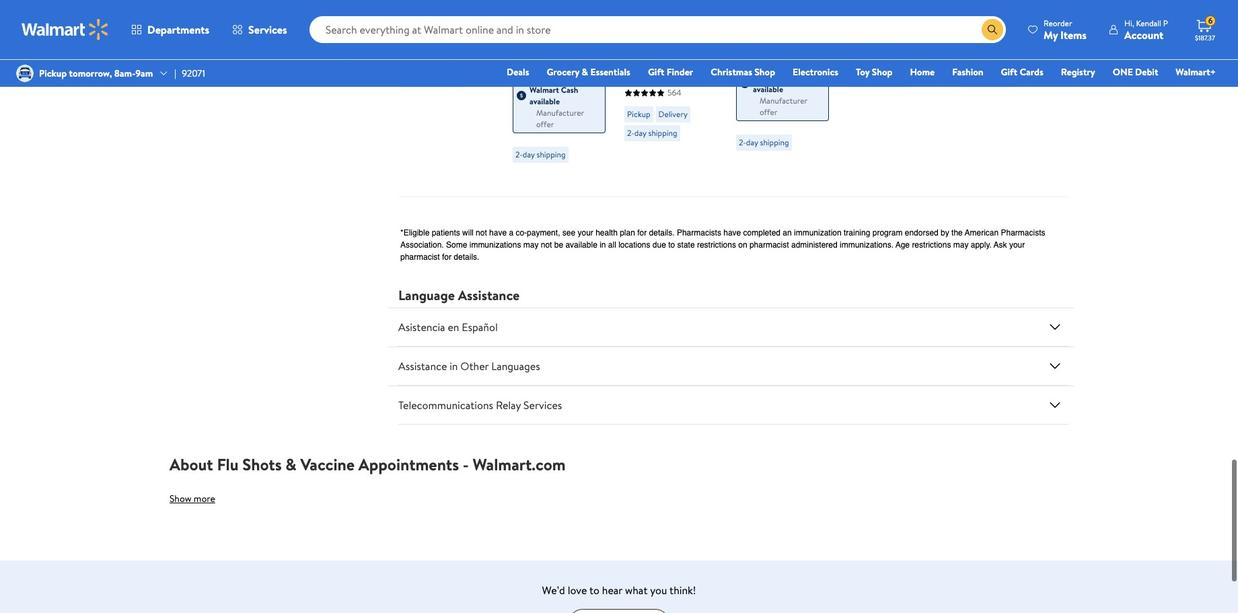 Task type: vqa. For each thing, say whether or not it's contained in the screenshot.
Details button
no



Task type: describe. For each thing, give the bounding box(es) containing it.
& left e
[[800, 121, 807, 135]]

–
[[706, 0, 712, 13]]

hi, kendall p account
[[1125, 17, 1169, 42]]

telecommunications
[[399, 398, 494, 413]]

we'd
[[542, 583, 565, 598]]

1 horizontal spatial d
[[815, 61, 823, 76]]

airborne assorted fruit flavored gummies, 42 count - 750mg of vitamin c and minerals & herbs immune support (packaging may vary)
[[513, 14, 604, 132]]

2- down 'antioxidants,'
[[963, 73, 970, 85]]

gift cards
[[1002, 65, 1044, 79]]

cash for gummies
[[785, 72, 802, 84]]

search icon image
[[988, 24, 999, 35]]

walmart for immune
[[530, 84, 559, 95]]

2 elderberry from the top
[[737, 150, 786, 165]]

emergen- for immune
[[401, 2, 447, 17]]

languages
[[492, 359, 540, 374]]

services button
[[221, 13, 299, 46]]

pickup for pickup tomorrow, 8am-9am
[[39, 67, 67, 80]]

1000mg
[[960, 17, 998, 32]]

offer for (packaging
[[537, 118, 554, 130]]

cash for immune
[[561, 84, 579, 95]]

language assistance
[[399, 286, 520, 304]]

1 horizontal spatial zinc
[[798, 17, 817, 32]]

support inside the airborne elderberry + zinc & vitamin c gummies for adults, immune support vitamin d & zinc gummies with powerful antioxidant vitamins c d & e - 50 gummies, elderberry flavor
[[737, 61, 774, 76]]

finder
[[667, 65, 694, 79]]

0 horizontal spatial zinc
[[746, 76, 766, 91]]

mix,
[[988, 150, 1008, 165]]

support,
[[1001, 91, 1041, 106]]

orange
[[960, 165, 995, 180]]

electrolytes
[[960, 76, 1016, 91]]

514
[[780, 52, 792, 63]]

product group containing equate non gmo vegetarian gummies, black elderberry, 50 mg, 60 count
[[625, 0, 718, 191]]

show
[[170, 492, 192, 506]]

vitamin inside emergen-c immune plus vitamin c supplement powder, raspberry, 30 ct
[[401, 32, 437, 47]]

Search search field
[[309, 16, 1007, 43]]

count
[[577, 44, 604, 58]]

& inside airborne assorted fruit flavored gummies, 42 count - 750mg of vitamin c and minerals & herbs immune support (packaging may vary)
[[585, 73, 592, 88]]

in
[[450, 359, 458, 374]]

c inside airborne assorted fruit flavored gummies, 42 count - 750mg of vitamin c and minerals & herbs immune support (packaging may vary)
[[513, 73, 521, 88]]

and inside airborne assorted fruit flavored gummies, 42 count - 750mg of vitamin c and minerals & herbs immune support (packaging may vary)
[[523, 73, 540, 88]]

product group containing airborne assorted fruit flavored gummies, 42 count - 750mg of vitamin c and minerals & herbs immune support (packaging may vary)
[[513, 0, 606, 191]]

vitamin inside airborne assorted fruit flavored gummies, 42 count - 750mg of vitamin c and minerals & herbs immune support (packaging may vary)
[[567, 58, 603, 73]]

departments
[[147, 22, 209, 37]]

next slide for product carousel list image
[[1026, 0, 1058, 26]]

relief
[[905, 17, 932, 32]]

walmart+
[[1177, 65, 1217, 79]]

spray
[[848, 47, 874, 61]]

1 horizontal spatial services
[[524, 398, 562, 413]]

product group containing airborne elderberry + zinc & vitamin c gummies for adults, immune support vitamin d & zinc gummies with powerful antioxidant vitamins c d & e - 50 gummies, elderberry flavor
[[737, 0, 830, 191]]

day down the antioxidant
[[747, 137, 759, 148]]

ct
[[416, 76, 428, 91]]

42
[[562, 44, 574, 58]]

$8.38
[[682, 0, 704, 13]]

flu
[[217, 453, 239, 476]]

what
[[626, 583, 648, 598]]

nasal
[[890, 32, 915, 47]]

& inside grocery & essentials link
[[582, 65, 589, 79]]

assistance in other languages image
[[1048, 358, 1064, 374]]

options
[[625, 0, 658, 13]]

750mg
[[520, 58, 552, 73]]

show more button
[[170, 488, 215, 510]]

zicam
[[848, 2, 876, 17]]

mg,
[[694, 82, 712, 96]]

fizzy
[[1018, 135, 1041, 150]]

30
[[401, 76, 414, 91]]

grocery & essentials
[[547, 65, 631, 79]]

en
[[448, 320, 460, 335]]

other
[[461, 359, 489, 374]]

walmart+ link
[[1170, 65, 1223, 79]]

manufacturer for (packaging
[[537, 107, 584, 118]]

10
[[1036, 165, 1046, 180]]

deals link
[[501, 65, 536, 79]]

telecommunications relay services
[[399, 398, 562, 413]]

more
[[194, 492, 215, 506]]

supplement inside emergen-c immune plus vitamin c supplement powder, raspberry, 30 ct
[[401, 47, 457, 61]]

50 inside the airborne elderberry + zinc & vitamin c gummies for adults, immune support vitamin d & zinc gummies with powerful antioxidant vitamins c d & e - 50 gummies, elderberry flavor
[[737, 135, 749, 150]]

airborne for airborne elderberry + zinc & vitamin c gummies for adults, immune support vitamin d & zinc gummies with powerful antioxidant vitamins c d & e - 50 gummies, elderberry flavor
[[737, 2, 778, 17]]

cards
[[1020, 65, 1044, 79]]

product group containing emergen-c immune plus vitamin c supplement powder, raspberry, 30 ct
[[401, 0, 494, 191]]

immune inside airborne assorted fruit flavored gummies, 42 count - 750mg of vitamin c and minerals & herbs immune support (packaging may vary)
[[544, 88, 581, 103]]

home link
[[905, 65, 941, 79]]

0 vertical spatial gummies
[[785, 32, 829, 47]]

may
[[513, 118, 532, 132]]

delivery
[[659, 108, 688, 120]]

$187.37
[[1196, 33, 1216, 42]]

2- down may
[[516, 149, 523, 160]]

elderberry,
[[625, 82, 677, 96]]

powerful
[[759, 91, 801, 106]]

home
[[911, 65, 935, 79]]

we'd love to hear what you think!
[[542, 583, 697, 598]]

walmart cash available for gummies
[[753, 72, 802, 95]]

day down may
[[523, 149, 535, 160]]

airborne elderberry + zinc & vitamin c gummies for adults, immune support vitamin d & zinc gummies with powerful antioxidant vitamins c d & e - 50 gummies, elderberry flavor
[[737, 2, 829, 165]]

8am-
[[114, 67, 135, 80]]

shipping down the antioxidant
[[761, 137, 790, 148]]

manufacturer offer for vary)
[[537, 107, 584, 130]]

& down for
[[737, 76, 744, 91]]

564
[[668, 87, 682, 98]]

gummies, for vegetarian
[[625, 67, 671, 82]]

shipping down 470
[[984, 73, 1013, 85]]

about
[[170, 453, 213, 476]]

powder, inside emergen-c immune plus vitamin c supplement powder, raspberry, 30 ct
[[401, 61, 439, 76]]

services inside popup button
[[249, 22, 287, 37]]

asistencia en español
[[399, 320, 498, 335]]

2- down the antioxidant
[[739, 137, 747, 148]]

gift for gift finder
[[648, 65, 665, 79]]

walmart for gummies
[[753, 72, 783, 84]]

assistance in other languages
[[399, 359, 540, 374]]

antioxidants,
[[960, 47, 1021, 61]]

gummies, for flavored
[[513, 44, 559, 58]]

christmas
[[711, 65, 753, 79]]

- left walmart.com
[[463, 453, 469, 476]]

one debit link
[[1107, 65, 1165, 79]]

+
[[789, 17, 795, 32]]

& right shots
[[286, 453, 297, 476]]

with inside emergen-c 1000mg vitamin c powder, with antioxidants, b vitamins and electrolytes for immune support, caffeine free vitamin c supplement fizzy drink mix, super orange flavor - 10 count
[[1000, 32, 1020, 47]]

e
[[810, 121, 816, 135]]

to
[[590, 583, 600, 598]]

raspberry,
[[441, 61, 491, 76]]

day left vera
[[858, 73, 870, 85]]

essentials
[[591, 65, 631, 79]]

shop for christmas shop
[[755, 65, 776, 79]]

grocery
[[547, 65, 580, 79]]

1 vertical spatial assistance
[[399, 359, 447, 374]]



Task type: locate. For each thing, give the bounding box(es) containing it.
christmas shop
[[711, 65, 776, 79]]

0 horizontal spatial shop
[[755, 65, 776, 79]]

shop
[[755, 65, 776, 79], [872, 65, 893, 79]]

vitamins inside emergen-c 1000mg vitamin c powder, with antioxidants, b vitamins and electrolytes for immune support, caffeine free vitamin c supplement fizzy drink mix, super orange flavor - 10 count
[[960, 61, 1001, 76]]

walmart cash available down the grocery
[[530, 84, 579, 107]]

elderberry left +
[[737, 17, 786, 32]]

flavor inside emergen-c 1000mg vitamin c powder, with antioxidants, b vitamins and electrolytes for immune support, caffeine free vitamin c supplement fizzy drink mix, super orange flavor - 10 count
[[998, 165, 1027, 180]]

offer for powerful
[[760, 106, 778, 118]]

vitamin
[[1001, 17, 1037, 32], [401, 32, 437, 47], [737, 32, 773, 47], [567, 58, 603, 73], [777, 61, 813, 76], [960, 121, 996, 135]]

count
[[640, 96, 669, 111], [960, 180, 989, 195]]

0 vertical spatial 50
[[679, 82, 692, 96]]

relay
[[496, 398, 521, 413]]

airborne left assorted on the left top
[[513, 14, 554, 29]]

shop for toy shop
[[872, 65, 893, 79]]

with inside the zicam extreme congestion relief no-drip nasal spray with soothing aloe vera 0.5 oz
[[877, 47, 897, 61]]

0 horizontal spatial support
[[513, 103, 550, 118]]

emergen- up 8265
[[401, 2, 447, 17]]

manufacturer offer down electronics
[[760, 95, 808, 118]]

offer down "powerful"
[[760, 106, 778, 118]]

1 horizontal spatial walmart cash available
[[753, 72, 802, 95]]

b
[[1024, 47, 1030, 61]]

gift for gift cards
[[1002, 65, 1018, 79]]

language
[[399, 286, 455, 304]]

drip
[[867, 32, 887, 47]]

2 emergen- from the left
[[960, 2, 1006, 17]]

- inside emergen-c 1000mg vitamin c powder, with antioxidants, b vitamins and electrolytes for immune support, caffeine free vitamin c supplement fizzy drink mix, super orange flavor - 10 count
[[1029, 165, 1033, 180]]

adults,
[[755, 47, 787, 61]]

shipping down 508 on the right top of the page
[[872, 73, 901, 85]]

immune left the plus
[[401, 17, 439, 32]]

gummies, inside airborne assorted fruit flavored gummies, 42 count - 750mg of vitamin c and minerals & herbs immune support (packaging may vary)
[[513, 44, 559, 58]]

manufacturer offer for vitamins
[[760, 95, 808, 118]]

0 vertical spatial d
[[815, 61, 823, 76]]

manufacturer down minerals
[[537, 107, 584, 118]]

vitamins left 470
[[960, 61, 1001, 76]]

flavor left 10
[[998, 165, 1027, 180]]

0 horizontal spatial manufacturer
[[537, 107, 584, 118]]

808
[[556, 64, 570, 75]]

- left 10
[[1029, 165, 1033, 180]]

assistance left in
[[399, 359, 447, 374]]

2-day shipping
[[851, 73, 901, 85], [963, 73, 1013, 85], [628, 127, 678, 139], [739, 137, 790, 148], [516, 149, 566, 160]]

0 horizontal spatial and
[[523, 73, 540, 88]]

walmart cash available for immune
[[530, 84, 579, 107]]

registry link
[[1056, 65, 1102, 79]]

0 horizontal spatial supplement
[[401, 47, 457, 61]]

emergen- for 1000mg
[[960, 2, 1006, 17]]

deals
[[507, 65, 530, 79]]

day down 'antioxidants,'
[[970, 73, 982, 85]]

immune inside emergen-c 1000mg vitamin c powder, with antioxidants, b vitamins and electrolytes for immune support, caffeine free vitamin c supplement fizzy drink mix, super orange flavor - 10 count
[[960, 91, 998, 106]]

1 horizontal spatial gummies,
[[625, 67, 671, 82]]

assistance up español
[[458, 286, 520, 304]]

1 vertical spatial support
[[513, 103, 550, 118]]

pickup down elderberry,
[[628, 108, 651, 120]]

manufacturer offer
[[760, 95, 808, 118], [537, 107, 584, 130]]

0 horizontal spatial available
[[530, 95, 560, 107]]

1 horizontal spatial flavor
[[998, 165, 1027, 180]]

count down drink
[[960, 180, 989, 195]]

electronics link
[[787, 65, 845, 79]]

1 vertical spatial gummies
[[768, 76, 812, 91]]

- left 750mg
[[513, 58, 517, 73]]

1 horizontal spatial with
[[877, 47, 897, 61]]

pickup inside product group
[[628, 108, 651, 120]]

1 horizontal spatial emergen-
[[960, 2, 1006, 17]]

2 horizontal spatial gummies,
[[752, 135, 798, 150]]

6
[[1209, 15, 1214, 26]]

count inside equate non gmo vegetarian gummies, black elderberry, 50 mg, 60 count
[[640, 96, 669, 111]]

emergen- up 'search icon'
[[960, 2, 1006, 17]]

0 horizontal spatial 50
[[679, 82, 692, 96]]

no-
[[848, 32, 867, 47]]

2 product group from the left
[[513, 0, 606, 191]]

1 horizontal spatial vitamins
[[960, 61, 1001, 76]]

vaccine
[[301, 453, 355, 476]]

items
[[1061, 27, 1087, 42]]

& right +
[[820, 17, 827, 32]]

supplement inside emergen-c 1000mg vitamin c powder, with antioxidants, b vitamins and electrolytes for immune support, caffeine free vitamin c supplement fizzy drink mix, super orange flavor - 10 count
[[960, 135, 1016, 150]]

vary)
[[535, 118, 559, 132]]

flavored
[[538, 29, 578, 44]]

1 product group from the left
[[401, 0, 494, 191]]

reorder my items
[[1044, 17, 1087, 42]]

1 vertical spatial zinc
[[746, 76, 766, 91]]

immune down fashion on the top right of the page
[[960, 91, 998, 106]]

shipping
[[872, 73, 901, 85], [984, 73, 1013, 85], [649, 127, 678, 139], [761, 137, 790, 148], [537, 149, 566, 160]]

0 vertical spatial zinc
[[798, 17, 817, 32]]

emergen- inside emergen-c immune plus vitamin c supplement powder, raspberry, 30 ct
[[401, 2, 447, 17]]

0 horizontal spatial emergen-
[[401, 2, 447, 17]]

aloe
[[848, 61, 870, 76]]

supplement up ct
[[401, 47, 457, 61]]

immune up electronics
[[790, 47, 828, 61]]

0 horizontal spatial flavor
[[789, 150, 818, 165]]

1 elderberry from the top
[[737, 17, 786, 32]]

product group
[[401, 0, 494, 191], [513, 0, 606, 191], [625, 0, 718, 191], [737, 0, 830, 191], [848, 0, 941, 191], [960, 0, 1053, 195]]

available for gummies
[[753, 84, 784, 95]]

fashion link
[[947, 65, 990, 79]]

0 vertical spatial support
[[737, 61, 774, 76]]

0 horizontal spatial with
[[737, 91, 757, 106]]

0 vertical spatial pickup
[[39, 67, 67, 80]]

1 horizontal spatial support
[[737, 61, 774, 76]]

cash
[[785, 72, 802, 84], [561, 84, 579, 95]]

- inside the airborne elderberry + zinc & vitamin c gummies for adults, immune support vitamin d & zinc gummies with powerful antioxidant vitamins c d & e - 50 gummies, elderberry flavor
[[819, 121, 823, 135]]

toy shop
[[856, 65, 893, 79]]

gummies,
[[513, 44, 559, 58], [625, 67, 671, 82], [752, 135, 798, 150]]

|
[[175, 67, 177, 80]]

1 horizontal spatial count
[[960, 180, 989, 195]]

cash down the grocery
[[561, 84, 579, 95]]

0 horizontal spatial manufacturer offer
[[537, 107, 584, 130]]

assorted
[[557, 14, 599, 29]]

0 horizontal spatial assistance
[[399, 359, 447, 374]]

support
[[737, 61, 774, 76], [513, 103, 550, 118]]

reorder
[[1044, 17, 1073, 29]]

walmart.com
[[473, 453, 566, 476]]

shipping down delivery
[[649, 127, 678, 139]]

d left e
[[790, 121, 798, 135]]

airborne left +
[[737, 2, 778, 17]]

0 horizontal spatial gummies,
[[513, 44, 559, 58]]

manufacturer offer down minerals
[[537, 107, 584, 130]]

asistencia
[[399, 320, 445, 335]]

fruit
[[513, 29, 535, 44]]

1 gift from the left
[[648, 65, 665, 79]]

1 vertical spatial d
[[790, 121, 798, 135]]

vitamins inside the airborne elderberry + zinc & vitamin c gummies for adults, immune support vitamin d & zinc gummies with powerful antioxidant vitamins c d & e - 50 gummies, elderberry flavor
[[737, 121, 777, 135]]

1 horizontal spatial 50
[[737, 135, 749, 150]]

1 horizontal spatial offer
[[760, 106, 778, 118]]

1 horizontal spatial assistance
[[458, 286, 520, 304]]

gummies down 514
[[768, 76, 812, 91]]

my
[[1044, 27, 1059, 42]]

extreme
[[879, 2, 918, 17]]

gummies
[[785, 32, 829, 47], [768, 76, 812, 91]]

pickup tomorrow, 8am-9am
[[39, 67, 153, 80]]

 image
[[16, 65, 34, 82]]

0 vertical spatial gummies,
[[513, 44, 559, 58]]

caffeine
[[960, 106, 1000, 121]]

50 down the antioxidant
[[737, 135, 749, 150]]

walmart up "powerful"
[[753, 72, 783, 84]]

2 shop from the left
[[872, 65, 893, 79]]

1 horizontal spatial available
[[753, 84, 784, 95]]

1 horizontal spatial pickup
[[628, 108, 651, 120]]

immune inside emergen-c immune plus vitamin c supplement powder, raspberry, 30 ct
[[401, 17, 439, 32]]

1 horizontal spatial shop
[[872, 65, 893, 79]]

gift finder
[[648, 65, 694, 79]]

0 vertical spatial assistance
[[458, 286, 520, 304]]

zinc
[[798, 17, 817, 32], [746, 76, 766, 91]]

0 horizontal spatial powder,
[[401, 61, 439, 76]]

0 horizontal spatial walmart cash available
[[530, 84, 579, 107]]

vitamins
[[960, 61, 1001, 76], [737, 121, 777, 135]]

1 vertical spatial pickup
[[628, 108, 651, 120]]

walmart image
[[22, 19, 109, 40]]

0 horizontal spatial gift
[[648, 65, 665, 79]]

available for immune
[[530, 95, 560, 107]]

grocery & essentials link
[[541, 65, 637, 79]]

2 horizontal spatial with
[[1000, 32, 1020, 47]]

and inside emergen-c 1000mg vitamin c powder, with antioxidants, b vitamins and electrolytes for immune support, caffeine free vitamin c supplement fizzy drink mix, super orange flavor - 10 count
[[1003, 61, 1020, 76]]

shots
[[243, 453, 282, 476]]

& down 'count'
[[582, 65, 589, 79]]

gift up elderberry,
[[648, 65, 665, 79]]

4 product group from the left
[[737, 0, 830, 191]]

emergen-c 1000mg vitamin c powder, with antioxidants, b vitamins and electrolytes for immune support, caffeine free vitamin c supplement fizzy drink mix, super orange flavor - 10 count
[[960, 2, 1047, 195]]

0 vertical spatial services
[[249, 22, 287, 37]]

one
[[1114, 65, 1134, 79]]

2 vertical spatial gummies,
[[752, 135, 798, 150]]

0 horizontal spatial vitamins
[[737, 121, 777, 135]]

1 emergen- from the left
[[401, 2, 447, 17]]

1 horizontal spatial walmart
[[753, 72, 783, 84]]

elderberry down the antioxidant
[[737, 150, 786, 165]]

shop down the adults,
[[755, 65, 776, 79]]

product group containing emergen-c 1000mg vitamin c powder, with antioxidants, b vitamins and electrolytes for immune support, caffeine free vitamin c supplement fizzy drink mix, super orange flavor - 10 count
[[960, 0, 1053, 195]]

0 horizontal spatial airborne
[[513, 14, 554, 29]]

herbs
[[513, 88, 541, 103]]

1 vertical spatial powder,
[[401, 61, 439, 76]]

1 horizontal spatial manufacturer offer
[[760, 95, 808, 118]]

1 vertical spatial vitamins
[[737, 121, 777, 135]]

vitamins down "powerful"
[[737, 121, 777, 135]]

2- down 60
[[628, 127, 635, 139]]

day
[[858, 73, 870, 85], [970, 73, 982, 85], [635, 127, 647, 139], [747, 137, 759, 148], [523, 149, 535, 160]]

debit
[[1136, 65, 1159, 79]]

think!
[[670, 583, 697, 598]]

telecommunications relay services image
[[1048, 397, 1064, 413]]

gift
[[648, 65, 665, 79], [1002, 65, 1018, 79]]

1 shop from the left
[[755, 65, 776, 79]]

(packaging
[[553, 103, 604, 118]]

services
[[249, 22, 287, 37], [524, 398, 562, 413]]

emergen-c immune plus vitamin c supplement powder, raspberry, 30 ct
[[401, 2, 491, 91]]

0 horizontal spatial walmart
[[530, 84, 559, 95]]

0 horizontal spatial cash
[[561, 84, 579, 95]]

0 horizontal spatial pickup
[[39, 67, 67, 80]]

d right 514
[[815, 61, 823, 76]]

immune down the grocery
[[544, 88, 581, 103]]

airborne for airborne assorted fruit flavored gummies, 42 count - 750mg of vitamin c and minerals & herbs immune support (packaging may vary)
[[513, 14, 554, 29]]

50 inside equate non gmo vegetarian gummies, black elderberry, 50 mg, 60 count
[[679, 82, 692, 96]]

you
[[651, 583, 668, 598]]

c
[[447, 2, 455, 17], [1006, 2, 1014, 17], [1039, 17, 1047, 32], [440, 32, 447, 47], [775, 32, 783, 47], [513, 73, 521, 88], [780, 121, 787, 135], [999, 121, 1006, 135]]

| 92071
[[175, 67, 205, 80]]

cash down 514
[[785, 72, 802, 84]]

0 vertical spatial supplement
[[401, 47, 457, 61]]

gummies, inside the airborne elderberry + zinc & vitamin c gummies for adults, immune support vitamin d & zinc gummies with powerful antioxidant vitamins c d & e - 50 gummies, elderberry flavor
[[752, 135, 798, 150]]

50 left mg,
[[679, 82, 692, 96]]

flavor down e
[[789, 150, 818, 165]]

- right e
[[819, 121, 823, 135]]

airborne inside the airborne elderberry + zinc & vitamin c gummies for adults, immune support vitamin d & zinc gummies with powerful antioxidant vitamins c d & e - 50 gummies, elderberry flavor
[[737, 2, 778, 17]]

- inside airborne assorted fruit flavored gummies, 42 count - 750mg of vitamin c and minerals & herbs immune support (packaging may vary)
[[513, 58, 517, 73]]

gift down 470
[[1002, 65, 1018, 79]]

show more
[[170, 492, 215, 506]]

emergen- inside emergen-c 1000mg vitamin c powder, with antioxidants, b vitamins and electrolytes for immune support, caffeine free vitamin c supplement fizzy drink mix, super orange flavor - 10 count
[[960, 2, 1006, 17]]

1 horizontal spatial gift
[[1002, 65, 1018, 79]]

powder, inside emergen-c 1000mg vitamin c powder, with antioxidants, b vitamins and electrolytes for immune support, caffeine free vitamin c supplement fizzy drink mix, super orange flavor - 10 count
[[960, 32, 998, 47]]

immune inside the airborne elderberry + zinc & vitamin c gummies for adults, immune support vitamin d & zinc gummies with powerful antioxidant vitamins c d & e - 50 gummies, elderberry flavor
[[790, 47, 828, 61]]

manufacturer for powerful
[[760, 95, 808, 106]]

soothing
[[899, 47, 941, 61]]

flavor inside the airborne elderberry + zinc & vitamin c gummies for adults, immune support vitamin d & zinc gummies with powerful antioxidant vitamins c d & e - 50 gummies, elderberry flavor
[[789, 150, 818, 165]]

1 vertical spatial 50
[[737, 135, 749, 150]]

christmas shop link
[[705, 65, 782, 79]]

0 horizontal spatial count
[[640, 96, 669, 111]]

1 vertical spatial services
[[524, 398, 562, 413]]

available up the antioxidant
[[753, 84, 784, 95]]

offer right may
[[537, 118, 554, 130]]

0 horizontal spatial d
[[790, 121, 798, 135]]

2 gift from the left
[[1002, 65, 1018, 79]]

gummies, inside equate non gmo vegetarian gummies, black elderberry, 50 mg, 60 count
[[625, 67, 671, 82]]

0 vertical spatial powder,
[[960, 32, 998, 47]]

470
[[1003, 52, 1017, 63]]

free
[[1003, 106, 1024, 121]]

shipping down vary)
[[537, 149, 566, 160]]

3 product group from the left
[[625, 0, 718, 191]]

asistencia en español image
[[1048, 319, 1064, 335]]

powder, up fashion on the top right of the page
[[960, 32, 998, 47]]

1 horizontal spatial and
[[1003, 61, 1020, 76]]

1 horizontal spatial powder,
[[960, 32, 998, 47]]

6 product group from the left
[[960, 0, 1053, 195]]

available
[[753, 84, 784, 95], [530, 95, 560, 107]]

1 vertical spatial supplement
[[960, 135, 1016, 150]]

fashion
[[953, 65, 984, 79]]

of
[[555, 58, 565, 73]]

manufacturer down electronics
[[760, 95, 808, 106]]

2- down spray
[[851, 73, 858, 85]]

with inside the airborne elderberry + zinc & vitamin c gummies for adults, immune support vitamin d & zinc gummies with powerful antioxidant vitamins c d & e - 50 gummies, elderberry flavor
[[737, 91, 757, 106]]

1 horizontal spatial manufacturer
[[760, 95, 808, 106]]

supplement down caffeine
[[960, 135, 1016, 150]]

shop right toy
[[872, 65, 893, 79]]

support inside airborne assorted fruit flavored gummies, 42 count - 750mg of vitamin c and minerals & herbs immune support (packaging may vary)
[[513, 103, 550, 118]]

1 horizontal spatial supplement
[[960, 135, 1016, 150]]

airborne inside airborne assorted fruit flavored gummies, 42 count - 750mg of vitamin c and minerals & herbs immune support (packaging may vary)
[[513, 14, 554, 29]]

1 vertical spatial count
[[960, 180, 989, 195]]

powder, left 8265
[[401, 61, 439, 76]]

pickup for pickup
[[628, 108, 651, 120]]

0 vertical spatial vitamins
[[960, 61, 1001, 76]]

from
[[660, 0, 680, 13]]

pickup left tomorrow,
[[39, 67, 67, 80]]

0 horizontal spatial offer
[[537, 118, 554, 130]]

gummies up 514
[[785, 32, 829, 47]]

-
[[513, 58, 517, 73], [819, 121, 823, 135], [1029, 165, 1033, 180], [463, 453, 469, 476]]

6 $187.37
[[1196, 15, 1216, 42]]

92071
[[182, 67, 205, 80]]

day down 60
[[635, 127, 647, 139]]

walmart cash available down 514
[[753, 72, 802, 95]]

count right 60
[[640, 96, 669, 111]]

1 vertical spatial gummies,
[[625, 67, 671, 82]]

walmart down 750mg
[[530, 84, 559, 95]]

available up vary)
[[530, 95, 560, 107]]

plus
[[442, 17, 461, 32]]

supplement
[[401, 47, 457, 61], [960, 135, 1016, 150]]

about flu shots & vaccine appointments - walmart.com
[[170, 453, 566, 476]]

product group containing zicam extreme congestion relief no-drip nasal spray with soothing aloe vera 0.5 oz
[[848, 0, 941, 191]]

1 horizontal spatial airborne
[[737, 2, 778, 17]]

0 horizontal spatial services
[[249, 22, 287, 37]]

options from $8.38 – $23.94
[[625, 0, 712, 26]]

one debit
[[1114, 65, 1159, 79]]

& right minerals
[[585, 73, 592, 88]]

count inside emergen-c 1000mg vitamin c powder, with antioxidants, b vitamins and electrolytes for immune support, caffeine free vitamin c supplement fizzy drink mix, super orange flavor - 10 count
[[960, 180, 989, 195]]

Walmart Site-Wide search field
[[309, 16, 1007, 43]]

antioxidant
[[737, 106, 790, 121]]

vegetarian
[[625, 52, 675, 67]]

1 vertical spatial elderberry
[[737, 150, 786, 165]]

1 horizontal spatial cash
[[785, 72, 802, 84]]

5 product group from the left
[[848, 0, 941, 191]]

0 vertical spatial elderberry
[[737, 17, 786, 32]]

0 vertical spatial count
[[640, 96, 669, 111]]



